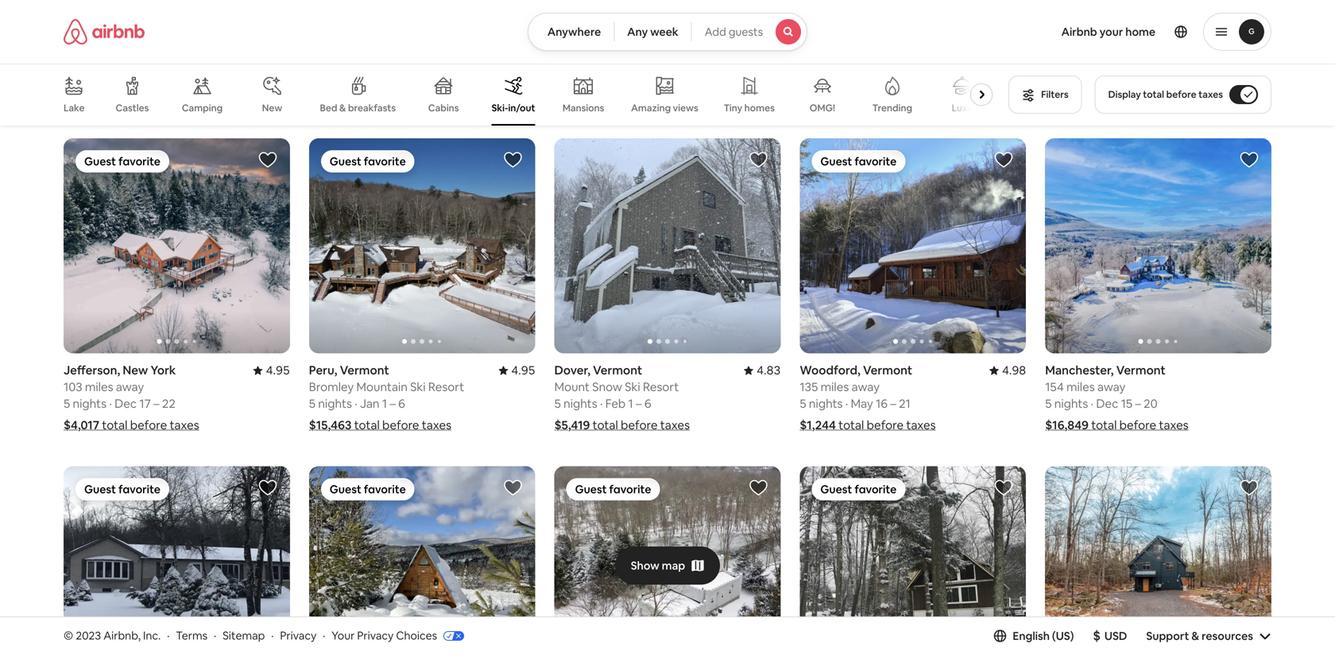 Task type: describe. For each thing, give the bounding box(es) containing it.
before inside jefferson, new york 103 miles away 5 nights · dec 17 – 22 $4,017 total before taxes
[[130, 417, 167, 433]]

1 for jan
[[382, 396, 387, 412]]

manchester, vermont 154 miles away 5 nights · dec 15 – 20 $16,849 total before taxes
[[1046, 363, 1189, 433]]

inc.
[[143, 629, 161, 643]]

add
[[705, 25, 727, 39]]

guests
[[729, 25, 763, 39]]

english (us)
[[1013, 629, 1075, 643]]

your
[[1100, 25, 1124, 39]]

airbnb your home
[[1062, 25, 1156, 39]]

omg!
[[810, 102, 836, 114]]

anywhere
[[548, 25, 601, 39]]

· left the your
[[323, 629, 326, 643]]

4.95 out of 5 average rating image
[[253, 363, 290, 378]]

& for resources
[[1192, 629, 1200, 643]]

total inside manchester, vermont 154 miles away 5 nights · dec 15 – 20 $16,849 total before taxes
[[1092, 417, 1117, 433]]

– inside manchester, vermont 154 miles away 5 nights · dec 15 – 20 $16,849 total before taxes
[[1136, 396, 1142, 412]]

ski-
[[492, 102, 508, 114]]

new inside group
[[262, 102, 282, 114]]

add to wishlist: peru, vermont image
[[504, 150, 523, 169]]

bed & breakfasts
[[320, 102, 396, 114]]

tiny
[[724, 102, 743, 114]]

jefferson,
[[64, 363, 120, 378]]

woodford,
[[800, 363, 861, 378]]

4.83 out of 5 average rating image
[[744, 363, 781, 378]]

– for jefferson, new york 103 miles away 5 nights · dec 17 – 22 $4,017 total before taxes
[[154, 396, 159, 412]]

dover,
[[555, 363, 591, 378]]

vermont for dover, vermont
[[593, 363, 643, 378]]

bed
[[320, 102, 338, 114]]

$15,463
[[309, 417, 352, 433]]

homes
[[745, 102, 775, 114]]

away for 135
[[852, 379, 880, 395]]

4.95 out of 5 average rating image
[[499, 363, 536, 378]]

17
[[139, 396, 151, 412]]

terms link
[[176, 629, 208, 643]]

· inside peru, vermont bromley mountain ski resort 5 nights · jan 1 – 6 $15,463 total before taxes
[[355, 396, 358, 412]]

dover, vermont mount snow ski resort 5 nights · feb 1 – 6 $5,419 total before taxes
[[555, 363, 690, 433]]

· right terms
[[214, 629, 216, 643]]

nights inside woodford, vermont 135 miles away 5 nights · may 16 – 21 $1,244 total before taxes
[[809, 396, 843, 412]]

breakfasts
[[348, 102, 396, 114]]

add to wishlist: lake ariel, pennsylvania image
[[1240, 478, 1259, 497]]

feb
[[606, 396, 626, 412]]

amazing views
[[631, 102, 699, 114]]

vermont inside manchester, vermont 154 miles away 5 nights · dec 15 – 20 $16,849 total before taxes
[[1117, 363, 1166, 378]]

dec inside manchester, vermont 154 miles away 5 nights · dec 15 – 20 $16,849 total before taxes
[[1097, 396, 1119, 412]]

show map
[[631, 559, 686, 573]]

add to wishlist: woodford, vermont image
[[995, 150, 1014, 169]]

$1,244
[[800, 417, 836, 433]]

display
[[1109, 88, 1142, 101]]

4.95 for peru, vermont bromley mountain ski resort 5 nights · jan 1 – 6 $15,463 total before taxes
[[512, 363, 536, 378]]

sitemap link
[[223, 629, 265, 643]]

add guests
[[705, 25, 763, 39]]

may
[[851, 396, 874, 412]]

taxes inside peru, vermont bromley mountain ski resort 5 nights · jan 1 – 6 $15,463 total before taxes
[[422, 417, 452, 433]]

dec inside jefferson, new york 103 miles away 5 nights · dec 17 – 22 $4,017 total before taxes
[[115, 396, 137, 412]]

jan
[[360, 396, 380, 412]]

22
[[162, 396, 176, 412]]

vermont for woodford, vermont
[[864, 363, 913, 378]]

$ usd
[[1094, 628, 1128, 644]]

your
[[332, 629, 355, 643]]

anywhere button
[[528, 13, 615, 51]]

· left the privacy "link"
[[271, 629, 274, 643]]

ski-in/out
[[492, 102, 536, 114]]

total inside dover, vermont mount snow ski resort 5 nights · feb 1 – 6 $5,419 total before taxes
[[593, 417, 618, 433]]

cabins
[[428, 102, 459, 114]]

jefferson, new york 103 miles away 5 nights · dec 17 – 22 $4,017 total before taxes
[[64, 363, 199, 433]]

trending
[[873, 102, 913, 114]]

· right inc.
[[167, 629, 170, 643]]

miles for 154
[[1067, 379, 1095, 395]]

add to wishlist: albrightsville, pennsylvania image
[[258, 478, 277, 497]]

taxes inside woodford, vermont 135 miles away 5 nights · may 16 – 21 $1,244 total before taxes
[[907, 417, 936, 433]]

$4,017
[[64, 417, 99, 433]]

views
[[673, 102, 699, 114]]

add to wishlist: lexington, new york image
[[504, 478, 523, 497]]

$
[[1094, 628, 1101, 644]]

add to wishlist: dover, vermont image
[[749, 150, 768, 169]]

nights for jefferson, new york 103 miles away 5 nights · dec 17 – 22 $4,017 total before taxes
[[73, 396, 107, 412]]

taxes inside jefferson, new york 103 miles away 5 nights · dec 17 – 22 $4,017 total before taxes
[[170, 417, 199, 433]]

nights inside manchester, vermont 154 miles away 5 nights · dec 15 – 20 $16,849 total before taxes
[[1055, 396, 1089, 412]]

add to wishlist: tobyhanna, pennsylvania image
[[995, 478, 1014, 497]]

103
[[64, 379, 82, 395]]

– for dover, vermont mount snow ski resort 5 nights · feb 1 – 6 $5,419 total before taxes
[[636, 396, 642, 412]]

usd
[[1105, 629, 1128, 643]]

total inside jefferson, new york 103 miles away 5 nights · dec 17 – 22 $4,017 total before taxes
[[102, 417, 128, 433]]

york
[[151, 363, 176, 378]]

135
[[800, 379, 818, 395]]

manchester,
[[1046, 363, 1114, 378]]

terms
[[176, 629, 208, 643]]

21
[[899, 396, 911, 412]]

snow
[[593, 379, 623, 395]]

none search field containing anywhere
[[528, 13, 808, 51]]

miles for 135
[[821, 379, 849, 395]]

filters button
[[1009, 76, 1083, 114]]

mountain
[[357, 379, 408, 395]]

group containing amazing views
[[64, 64, 1000, 126]]

bromley
[[309, 379, 354, 395]]

privacy link
[[280, 629, 317, 643]]

4.95 for jefferson, new york 103 miles away 5 nights · dec 17 – 22 $4,017 total before taxes
[[266, 363, 290, 378]]

15
[[1122, 396, 1133, 412]]

amazing
[[631, 102, 671, 114]]

total right display
[[1144, 88, 1165, 101]]



Task type: locate. For each thing, give the bounding box(es) containing it.
1 horizontal spatial new
[[262, 102, 282, 114]]

profile element
[[827, 0, 1272, 64]]

your privacy choices link
[[332, 629, 464, 644]]

sitemap
[[223, 629, 265, 643]]

5 for peru, vermont bromley mountain ski resort 5 nights · jan 1 – 6 $15,463 total before taxes
[[309, 396, 316, 412]]

4.95 left peru,
[[266, 363, 290, 378]]

nights for peru, vermont bromley mountain ski resort 5 nights · jan 1 – 6 $15,463 total before taxes
[[318, 396, 352, 412]]

display total before taxes
[[1109, 88, 1224, 101]]

ski
[[410, 379, 426, 395], [625, 379, 641, 395]]

total right $4,017
[[102, 417, 128, 433]]

airbnb,
[[104, 629, 141, 643]]

ski for mountain
[[410, 379, 426, 395]]

add to wishlist: east stroudsburg, pennsylvania image
[[749, 478, 768, 497]]

vermont for peru, vermont
[[340, 363, 389, 378]]

1 vermont from the left
[[340, 363, 389, 378]]

5 – from the left
[[1136, 396, 1142, 412]]

5 down 154
[[1046, 396, 1052, 412]]

4.98 out of 5 average rating image
[[990, 363, 1027, 378]]

total down jan
[[354, 417, 380, 433]]

0 horizontal spatial away
[[116, 379, 144, 395]]

5 down 103
[[64, 396, 70, 412]]

resort inside dover, vermont mount snow ski resort 5 nights · feb 1 – 6 $5,419 total before taxes
[[643, 379, 679, 395]]

resort for bromley mountain ski resort
[[428, 379, 465, 395]]

0 vertical spatial &
[[340, 102, 346, 114]]

4 nights from the left
[[564, 396, 598, 412]]

1 horizontal spatial ski
[[625, 379, 641, 395]]

None search field
[[528, 13, 808, 51]]

dec left 17
[[115, 396, 137, 412]]

1 resort from the left
[[428, 379, 465, 395]]

3 5 from the left
[[800, 396, 807, 412]]

privacy
[[280, 629, 317, 643], [357, 629, 394, 643]]

· left '15'
[[1091, 396, 1094, 412]]

(us)
[[1053, 629, 1075, 643]]

5 nights from the left
[[1055, 396, 1089, 412]]

– left 21
[[891, 396, 897, 412]]

any week button
[[614, 13, 692, 51]]

camping
[[182, 102, 223, 114]]

2 ski from the left
[[625, 379, 641, 395]]

4 5 from the left
[[555, 396, 561, 412]]

ski for snow
[[625, 379, 641, 395]]

5 inside dover, vermont mount snow ski resort 5 nights · feb 1 – 6 $5,419 total before taxes
[[555, 396, 561, 412]]

154
[[1046, 379, 1064, 395]]

4 – from the left
[[636, 396, 642, 412]]

1 horizontal spatial miles
[[821, 379, 849, 395]]

0 horizontal spatial new
[[123, 363, 148, 378]]

airbnb
[[1062, 25, 1098, 39]]

any week
[[628, 25, 679, 39]]

miles down woodford,
[[821, 379, 849, 395]]

terms · sitemap · privacy ·
[[176, 629, 326, 643]]

nights up $4,017
[[73, 396, 107, 412]]

& for breakfasts
[[340, 102, 346, 114]]

2 1 from the left
[[629, 396, 634, 412]]

– inside dover, vermont mount snow ski resort 5 nights · feb 1 – 6 $5,419 total before taxes
[[636, 396, 642, 412]]

add to wishlist: manchester, vermont image
[[1240, 150, 1259, 169]]

away inside manchester, vermont 154 miles away 5 nights · dec 15 – 20 $16,849 total before taxes
[[1098, 379, 1126, 395]]

5 down 135
[[800, 396, 807, 412]]

– right '15'
[[1136, 396, 1142, 412]]

&
[[340, 102, 346, 114], [1192, 629, 1200, 643]]

6 right feb
[[645, 396, 652, 412]]

0 horizontal spatial 6
[[398, 396, 405, 412]]

before down 17
[[130, 417, 167, 433]]

mansions
[[563, 102, 605, 114]]

$16,849
[[1046, 417, 1089, 433]]

vermont inside woodford, vermont 135 miles away 5 nights · may 16 – 21 $1,244 total before taxes
[[864, 363, 913, 378]]

3 away from the left
[[1098, 379, 1126, 395]]

5 inside woodford, vermont 135 miles away 5 nights · may 16 – 21 $1,244 total before taxes
[[800, 396, 807, 412]]

– inside jefferson, new york 103 miles away 5 nights · dec 17 – 22 $4,017 total before taxes
[[154, 396, 159, 412]]

2 privacy from the left
[[357, 629, 394, 643]]

0 horizontal spatial 4.95
[[266, 363, 290, 378]]

vermont up 'mountain'
[[340, 363, 389, 378]]

nights up $16,849
[[1055, 396, 1089, 412]]

woodford, vermont 135 miles away 5 nights · may 16 – 21 $1,244 total before taxes
[[800, 363, 936, 433]]

· left 17
[[109, 396, 112, 412]]

4.98
[[1003, 363, 1027, 378]]

your privacy choices
[[332, 629, 437, 643]]

5 inside peru, vermont bromley mountain ski resort 5 nights · jan 1 – 6 $15,463 total before taxes
[[309, 396, 316, 412]]

resort right 'mountain'
[[428, 379, 465, 395]]

vermont up 16
[[864, 363, 913, 378]]

away up may
[[852, 379, 880, 395]]

vermont
[[340, 363, 389, 378], [864, 363, 913, 378], [593, 363, 643, 378], [1117, 363, 1166, 378]]

miles inside manchester, vermont 154 miles away 5 nights · dec 15 – 20 $16,849 total before taxes
[[1067, 379, 1095, 395]]

taxes inside dover, vermont mount snow ski resort 5 nights · feb 1 – 6 $5,419 total before taxes
[[661, 417, 690, 433]]

· inside woodford, vermont 135 miles away 5 nights · may 16 – 21 $1,244 total before taxes
[[846, 396, 849, 412]]

0 horizontal spatial privacy
[[280, 629, 317, 643]]

3 – from the left
[[891, 396, 897, 412]]

3 nights from the left
[[809, 396, 843, 412]]

home
[[1126, 25, 1156, 39]]

before inside dover, vermont mount snow ski resort 5 nights · feb 1 – 6 $5,419 total before taxes
[[621, 417, 658, 433]]

support & resources button
[[1147, 629, 1272, 643]]

nights inside peru, vermont bromley mountain ski resort 5 nights · jan 1 – 6 $15,463 total before taxes
[[318, 396, 352, 412]]

dec left '15'
[[1097, 396, 1119, 412]]

& right support
[[1192, 629, 1200, 643]]

– inside peru, vermont bromley mountain ski resort 5 nights · jan 1 – 6 $15,463 total before taxes
[[390, 396, 396, 412]]

· left jan
[[355, 396, 358, 412]]

· inside manchester, vermont 154 miles away 5 nights · dec 15 – 20 $16,849 total before taxes
[[1091, 396, 1094, 412]]

ski inside peru, vermont bromley mountain ski resort 5 nights · jan 1 – 6 $15,463 total before taxes
[[410, 379, 426, 395]]

total inside peru, vermont bromley mountain ski resort 5 nights · jan 1 – 6 $15,463 total before taxes
[[354, 417, 380, 433]]

1 nights from the left
[[73, 396, 107, 412]]

mount
[[555, 379, 590, 395]]

– down 'mountain'
[[390, 396, 396, 412]]

vermont inside dover, vermont mount snow ski resort 5 nights · feb 1 – 6 $5,419 total before taxes
[[593, 363, 643, 378]]

vermont up 20
[[1117, 363, 1166, 378]]

5 inside manchester, vermont 154 miles away 5 nights · dec 15 – 20 $16,849 total before taxes
[[1046, 396, 1052, 412]]

new up add to wishlist: jefferson, new york image
[[262, 102, 282, 114]]

any
[[628, 25, 648, 39]]

0 horizontal spatial miles
[[85, 379, 113, 395]]

dec
[[115, 396, 137, 412], [1097, 396, 1119, 412]]

1 horizontal spatial privacy
[[357, 629, 394, 643]]

4.95 left dover,
[[512, 363, 536, 378]]

2 vermont from the left
[[864, 363, 913, 378]]

0 vertical spatial new
[[262, 102, 282, 114]]

choices
[[396, 629, 437, 643]]

filters
[[1042, 88, 1069, 101]]

1 inside dover, vermont mount snow ski resort 5 nights · feb 1 – 6 $5,419 total before taxes
[[629, 396, 634, 412]]

1
[[382, 396, 387, 412], [629, 396, 634, 412]]

away for 154
[[1098, 379, 1126, 395]]

week
[[651, 25, 679, 39]]

nights inside jefferson, new york 103 miles away 5 nights · dec 17 – 22 $4,017 total before taxes
[[73, 396, 107, 412]]

2 miles from the left
[[821, 379, 849, 395]]

0 horizontal spatial dec
[[115, 396, 137, 412]]

1 horizontal spatial 6
[[645, 396, 652, 412]]

before inside manchester, vermont 154 miles away 5 nights · dec 15 – 20 $16,849 total before taxes
[[1120, 417, 1157, 433]]

miles down the manchester, at the right bottom of page
[[1067, 379, 1095, 395]]

group
[[64, 64, 1000, 126], [64, 138, 290, 353], [309, 138, 536, 353], [555, 138, 781, 353], [800, 138, 1027, 353], [1046, 138, 1272, 353], [64, 466, 290, 655], [309, 466, 536, 655], [555, 466, 781, 655], [800, 466, 1027, 655], [1046, 466, 1272, 655]]

& right bed
[[340, 102, 346, 114]]

1 horizontal spatial away
[[852, 379, 880, 395]]

airbnb your home link
[[1052, 15, 1166, 49]]

2 5 from the left
[[309, 396, 316, 412]]

20
[[1144, 396, 1158, 412]]

resort inside peru, vermont bromley mountain ski resort 5 nights · jan 1 – 6 $15,463 total before taxes
[[428, 379, 465, 395]]

vermont up snow
[[593, 363, 643, 378]]

1 vertical spatial new
[[123, 363, 148, 378]]

1 ski from the left
[[410, 379, 426, 395]]

– for peru, vermont bromley mountain ski resort 5 nights · jan 1 – 6 $15,463 total before taxes
[[390, 396, 396, 412]]

privacy left the your
[[280, 629, 317, 643]]

1 for feb
[[629, 396, 634, 412]]

©
[[64, 629, 73, 643]]

miles down jefferson,
[[85, 379, 113, 395]]

new inside jefferson, new york 103 miles away 5 nights · dec 17 – 22 $4,017 total before taxes
[[123, 363, 148, 378]]

before down '15'
[[1120, 417, 1157, 433]]

· left feb
[[600, 396, 603, 412]]

away up '15'
[[1098, 379, 1126, 395]]

resort right snow
[[643, 379, 679, 395]]

1 5 from the left
[[64, 396, 70, 412]]

map
[[662, 559, 686, 573]]

peru,
[[309, 363, 337, 378]]

resources
[[1202, 629, 1254, 643]]

new left york
[[123, 363, 148, 378]]

1 vertical spatial &
[[1192, 629, 1200, 643]]

– right feb
[[636, 396, 642, 412]]

5 for dover, vermont mount snow ski resort 5 nights · feb 1 – 6 $5,419 total before taxes
[[555, 396, 561, 412]]

away
[[116, 379, 144, 395], [852, 379, 880, 395], [1098, 379, 1126, 395]]

miles
[[85, 379, 113, 395], [821, 379, 849, 395], [1067, 379, 1095, 395]]

before down 16
[[867, 417, 904, 433]]

4.95
[[266, 363, 290, 378], [512, 363, 536, 378]]

miles inside jefferson, new york 103 miles away 5 nights · dec 17 – 22 $4,017 total before taxes
[[85, 379, 113, 395]]

0 horizontal spatial 1
[[382, 396, 387, 412]]

–
[[154, 396, 159, 412], [390, 396, 396, 412], [891, 396, 897, 412], [636, 396, 642, 412], [1136, 396, 1142, 412]]

$5,419
[[555, 417, 590, 433]]

0 horizontal spatial &
[[340, 102, 346, 114]]

2 horizontal spatial away
[[1098, 379, 1126, 395]]

ski up feb
[[625, 379, 641, 395]]

total down may
[[839, 417, 865, 433]]

2 – from the left
[[390, 396, 396, 412]]

nights for dover, vermont mount snow ski resort 5 nights · feb 1 – 6 $5,419 total before taxes
[[564, 396, 598, 412]]

1 inside peru, vermont bromley mountain ski resort 5 nights · jan 1 – 6 $15,463 total before taxes
[[382, 396, 387, 412]]

5 for jefferson, new york 103 miles away 5 nights · dec 17 – 22 $4,017 total before taxes
[[64, 396, 70, 412]]

· inside dover, vermont mount snow ski resort 5 nights · feb 1 – 6 $5,419 total before taxes
[[600, 396, 603, 412]]

in/out
[[508, 102, 536, 114]]

lake
[[64, 102, 85, 114]]

before right display
[[1167, 88, 1197, 101]]

add to wishlist: jefferson, new york image
[[258, 150, 277, 169]]

away up 17
[[116, 379, 144, 395]]

nights down mount
[[564, 396, 598, 412]]

total inside woodford, vermont 135 miles away 5 nights · may 16 – 21 $1,244 total before taxes
[[839, 417, 865, 433]]

2 dec from the left
[[1097, 396, 1119, 412]]

nights up the $1,244
[[809, 396, 843, 412]]

1 away from the left
[[116, 379, 144, 395]]

6 for feb 1 – 6
[[645, 396, 652, 412]]

ski inside dover, vermont mount snow ski resort 5 nights · feb 1 – 6 $5,419 total before taxes
[[625, 379, 641, 395]]

5 5 from the left
[[1046, 396, 1052, 412]]

show map button
[[615, 547, 721, 585]]

2023
[[76, 629, 101, 643]]

· left may
[[846, 396, 849, 412]]

2 horizontal spatial miles
[[1067, 379, 1095, 395]]

resort for mount snow ski resort
[[643, 379, 679, 395]]

vermont inside peru, vermont bromley mountain ski resort 5 nights · jan 1 – 6 $15,463 total before taxes
[[340, 363, 389, 378]]

5 down bromley
[[309, 396, 316, 412]]

4.83
[[757, 363, 781, 378]]

4 vermont from the left
[[1117, 363, 1166, 378]]

2 away from the left
[[852, 379, 880, 395]]

privacy right the your
[[357, 629, 394, 643]]

add guests button
[[692, 13, 808, 51]]

1 privacy from the left
[[280, 629, 317, 643]]

0 horizontal spatial ski
[[410, 379, 426, 395]]

6
[[398, 396, 405, 412], [645, 396, 652, 412]]

5
[[64, 396, 70, 412], [309, 396, 316, 412], [800, 396, 807, 412], [555, 396, 561, 412], [1046, 396, 1052, 412]]

peru, vermont bromley mountain ski resort 5 nights · jan 1 – 6 $15,463 total before taxes
[[309, 363, 465, 433]]

1 – from the left
[[154, 396, 159, 412]]

nights
[[73, 396, 107, 412], [318, 396, 352, 412], [809, 396, 843, 412], [564, 396, 598, 412], [1055, 396, 1089, 412]]

total
[[1144, 88, 1165, 101], [102, 417, 128, 433], [354, 417, 380, 433], [839, 417, 865, 433], [593, 417, 618, 433], [1092, 417, 1117, 433]]

nights inside dover, vermont mount snow ski resort 5 nights · feb 1 – 6 $5,419 total before taxes
[[564, 396, 598, 412]]

1 horizontal spatial 4.95
[[512, 363, 536, 378]]

5 inside jefferson, new york 103 miles away 5 nights · dec 17 – 22 $4,017 total before taxes
[[64, 396, 70, 412]]

miles inside woodford, vermont 135 miles away 5 nights · may 16 – 21 $1,244 total before taxes
[[821, 379, 849, 395]]

2 4.95 from the left
[[512, 363, 536, 378]]

5 down mount
[[555, 396, 561, 412]]

total right $16,849
[[1092, 417, 1117, 433]]

tiny homes
[[724, 102, 775, 114]]

away inside woodford, vermont 135 miles away 5 nights · may 16 – 21 $1,244 total before taxes
[[852, 379, 880, 395]]

support
[[1147, 629, 1190, 643]]

nights down bromley
[[318, 396, 352, 412]]

6 down 'mountain'
[[398, 396, 405, 412]]

1 4.95 from the left
[[266, 363, 290, 378]]

away inside jefferson, new york 103 miles away 5 nights · dec 17 – 22 $4,017 total before taxes
[[116, 379, 144, 395]]

1 horizontal spatial 1
[[629, 396, 634, 412]]

new
[[262, 102, 282, 114], [123, 363, 148, 378]]

english (us) button
[[994, 629, 1075, 643]]

0 horizontal spatial resort
[[428, 379, 465, 395]]

english
[[1013, 629, 1050, 643]]

3 miles from the left
[[1067, 379, 1095, 395]]

1 right jan
[[382, 396, 387, 412]]

3 vermont from the left
[[593, 363, 643, 378]]

1 horizontal spatial &
[[1192, 629, 1200, 643]]

luxe
[[952, 102, 973, 114]]

1 miles from the left
[[85, 379, 113, 395]]

6 inside dover, vermont mount snow ski resort 5 nights · feb 1 – 6 $5,419 total before taxes
[[645, 396, 652, 412]]

1 horizontal spatial resort
[[643, 379, 679, 395]]

2 resort from the left
[[643, 379, 679, 395]]

before inside peru, vermont bromley mountain ski resort 5 nights · jan 1 – 6 $15,463 total before taxes
[[382, 417, 419, 433]]

·
[[109, 396, 112, 412], [355, 396, 358, 412], [846, 396, 849, 412], [600, 396, 603, 412], [1091, 396, 1094, 412], [167, 629, 170, 643], [214, 629, 216, 643], [271, 629, 274, 643], [323, 629, 326, 643]]

· inside jefferson, new york 103 miles away 5 nights · dec 17 – 22 $4,017 total before taxes
[[109, 396, 112, 412]]

1 horizontal spatial dec
[[1097, 396, 1119, 412]]

2 6 from the left
[[645, 396, 652, 412]]

1 dec from the left
[[115, 396, 137, 412]]

taxes inside manchester, vermont 154 miles away 5 nights · dec 15 – 20 $16,849 total before taxes
[[1160, 417, 1189, 433]]

1 6 from the left
[[398, 396, 405, 412]]

1 right feb
[[629, 396, 634, 412]]

total down feb
[[593, 417, 618, 433]]

before down feb
[[621, 417, 658, 433]]

show
[[631, 559, 660, 573]]

6 inside peru, vermont bromley mountain ski resort 5 nights · jan 1 – 6 $15,463 total before taxes
[[398, 396, 405, 412]]

support & resources
[[1147, 629, 1254, 643]]

– right 17
[[154, 396, 159, 412]]

before down 'mountain'
[[382, 417, 419, 433]]

16
[[876, 396, 888, 412]]

6 for jan 1 – 6
[[398, 396, 405, 412]]

before inside woodford, vermont 135 miles away 5 nights · may 16 – 21 $1,244 total before taxes
[[867, 417, 904, 433]]

castles
[[116, 102, 149, 114]]

1 1 from the left
[[382, 396, 387, 412]]

ski right 'mountain'
[[410, 379, 426, 395]]

– inside woodford, vermont 135 miles away 5 nights · may 16 – 21 $1,244 total before taxes
[[891, 396, 897, 412]]

2 nights from the left
[[318, 396, 352, 412]]



Task type: vqa. For each thing, say whether or not it's contained in the screenshot.
$4,017
yes



